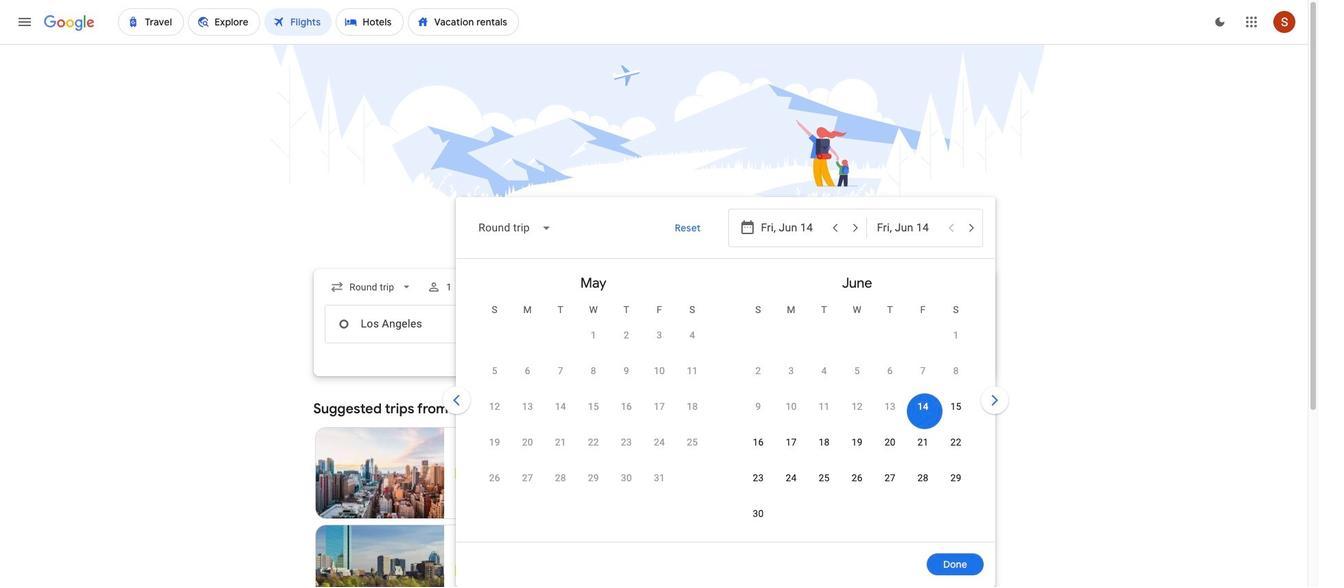 Task type: vqa. For each thing, say whether or not it's contained in the screenshot.
"Thu, May 23" element on the left of the page
yes



Task type: locate. For each thing, give the bounding box(es) containing it.
thu, may 16 element
[[621, 400, 632, 413]]

tue, may 14 element
[[555, 400, 566, 413]]

2 row group from the left
[[726, 264, 989, 540]]

tue, jun 18 element
[[819, 435, 830, 449]]

tue, may 28 element
[[555, 471, 566, 485]]

row up wed, jun 12 element
[[742, 358, 973, 397]]

Departure text field
[[761, 306, 825, 343]]

main menu image
[[16, 14, 33, 30]]

sun, jun 16 element
[[753, 435, 764, 449]]

thu, may 2 element
[[624, 328, 630, 342]]

wed, jun 26 element
[[852, 471, 863, 485]]

mon, jun 3 element
[[789, 364, 794, 378]]

None text field
[[325, 305, 518, 343]]

sun, may 26 element
[[489, 471, 500, 485]]

next image
[[978, 384, 1011, 417]]

sun, jun 23 element
[[753, 471, 764, 485]]

sun, jun 9 element
[[756, 400, 761, 413]]

none text field inside flight search field
[[325, 305, 518, 343]]

sat, jun 1 element
[[954, 328, 959, 342]]

sun, may 12 element
[[489, 400, 500, 413]]

row group
[[462, 264, 726, 536], [726, 264, 989, 540]]

spirit image
[[456, 468, 467, 479]]

sat, jun 29 element
[[951, 471, 962, 485]]

row up wed, jun 19 element
[[742, 394, 973, 433]]

1 vertical spatial return text field
[[877, 306, 941, 343]]

row up fri, may 10 'element'
[[577, 317, 709, 361]]

row down wed, jun 19 element
[[742, 465, 973, 504]]

1 row group from the left
[[462, 264, 726, 536]]

row
[[577, 317, 709, 361], [478, 358, 709, 397], [742, 358, 973, 397], [478, 394, 709, 433], [742, 394, 973, 433], [478, 429, 709, 468], [742, 429, 973, 468], [478, 465, 676, 504], [742, 465, 973, 504]]

grid
[[462, 264, 989, 550]]

tue, jun 4 element
[[822, 364, 827, 378]]

sun, may 5 element
[[492, 364, 498, 378]]

Departure text field
[[761, 209, 825, 247]]

suggested trips from los angeles region
[[314, 393, 995, 587]]

mon, may 13 element
[[522, 400, 533, 413]]

wed, may 29 element
[[588, 471, 599, 485]]

mon, may 6 element
[[525, 364, 531, 378]]

row up wed, may 22 element
[[478, 394, 709, 433]]

tue, jun 25 element
[[819, 471, 830, 485]]

fri, may 17 element
[[654, 400, 665, 413]]

2 return text field from the top
[[877, 306, 941, 343]]

tue, may 7 element
[[558, 364, 564, 378]]

tue, jun 11 element
[[819, 400, 830, 413]]

1 return text field from the top
[[877, 209, 941, 247]]

Return text field
[[877, 209, 941, 247], [877, 306, 941, 343]]

fri, jun 28 element
[[918, 471, 929, 485]]

Flight search field
[[303, 197, 1011, 587]]

fri, may 3 element
[[657, 328, 662, 342]]

0 vertical spatial return text field
[[877, 209, 941, 247]]

row up wed, jun 26 element
[[742, 429, 973, 468]]

sun, may 19 element
[[489, 435, 500, 449]]

None field
[[467, 212, 563, 245], [325, 275, 419, 299], [467, 212, 563, 245], [325, 275, 419, 299]]

mon, jun 10 element
[[786, 400, 797, 413]]



Task type: describe. For each thing, give the bounding box(es) containing it.
fri, may 10 element
[[654, 364, 665, 378]]

sat, may 25 element
[[687, 435, 698, 449]]

sun, jun 2 element
[[756, 364, 761, 378]]

thu, jun 20 element
[[885, 435, 896, 449]]

sat, jun 15 element
[[951, 400, 962, 413]]

mon, jun 24 element
[[786, 471, 797, 485]]

wed, jun 12 element
[[852, 400, 863, 413]]

sat, may 18 element
[[687, 400, 698, 413]]

sat, may 11 element
[[687, 364, 698, 378]]

fri, jun 21 element
[[918, 435, 929, 449]]

thu, may 23 element
[[621, 435, 632, 449]]

mon, may 20 element
[[522, 435, 533, 449]]

fri, may 31 element
[[654, 471, 665, 485]]

grid inside flight search field
[[462, 264, 989, 550]]

change appearance image
[[1204, 5, 1237, 38]]

mon, may 27 element
[[522, 471, 533, 485]]

mon, jun 17 element
[[786, 435, 797, 449]]

spirit image
[[456, 565, 467, 576]]

wed, may 22 element
[[588, 435, 599, 449]]

wed, may 1 element
[[591, 328, 597, 342]]

wed, may 8 element
[[591, 364, 597, 378]]

row up wed, may 29 element
[[478, 429, 709, 468]]

row up wed, may 15 element
[[478, 358, 709, 397]]

thu, jun 27 element
[[885, 471, 896, 485]]

fri, may 24 element
[[654, 435, 665, 449]]

tue, may 21 element
[[555, 435, 566, 449]]

thu, jun 6 element
[[888, 364, 893, 378]]

sun, jun 30 element
[[753, 507, 764, 521]]

wed, jun 19 element
[[852, 435, 863, 449]]

sat, jun 22 element
[[951, 435, 962, 449]]

sat, jun 8 element
[[954, 364, 959, 378]]

sat, may 4 element
[[690, 328, 695, 342]]

previous image
[[440, 384, 473, 417]]

thu, jun 13 element
[[885, 400, 896, 413]]

wed, jun 5 element
[[855, 364, 860, 378]]

thu, may 9 element
[[624, 364, 630, 378]]

fri, jun 7 element
[[921, 364, 926, 378]]

wed, may 15 element
[[588, 400, 599, 413]]

thu, may 30 element
[[621, 471, 632, 485]]

fri, jun 14, departure date. element
[[918, 400, 929, 413]]

row down wed, may 22 element
[[478, 465, 676, 504]]



